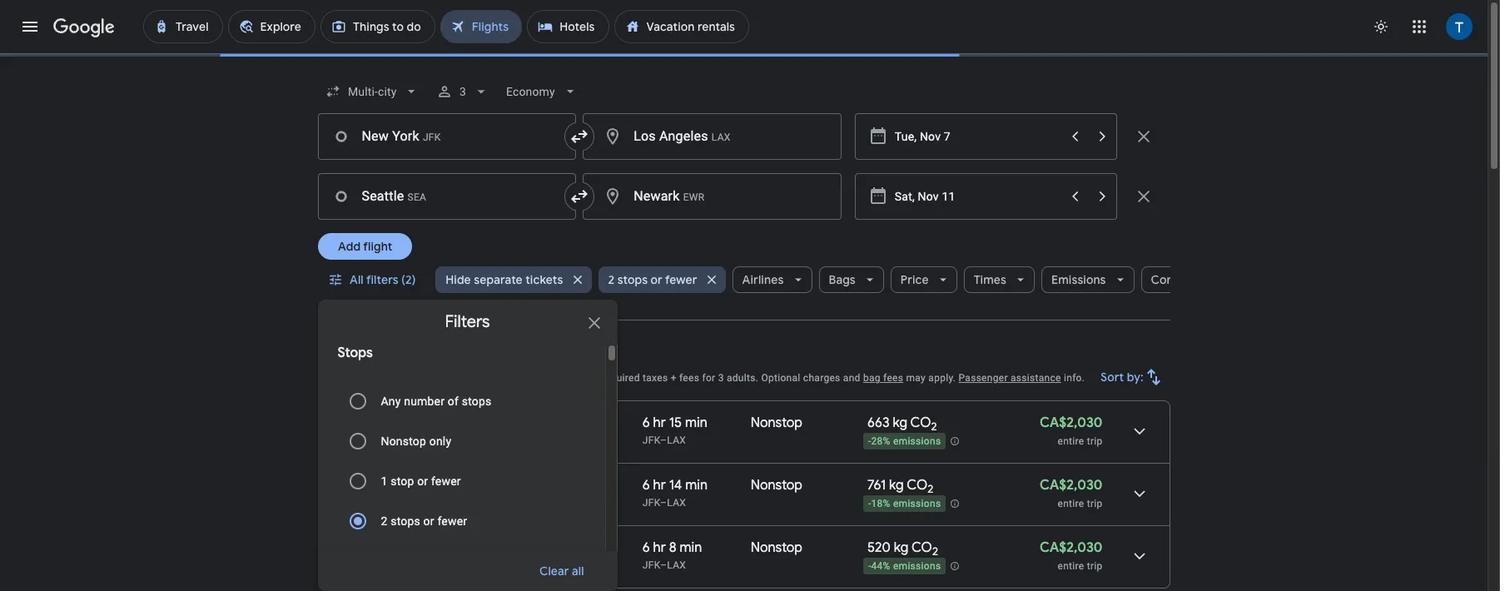 Task type: vqa. For each thing, say whether or not it's contained in the screenshot.
topmost heading
no



Task type: describe. For each thing, give the bounding box(es) containing it.
add flight
[[338, 239, 392, 254]]

close dialog image
[[584, 313, 604, 333]]

1
[[381, 475, 388, 488]]

18%
[[872, 498, 891, 510]]

optional
[[762, 372, 801, 384]]

2 stops or fewer button
[[598, 260, 726, 300]]

total duration 6 hr 15 min. element
[[643, 415, 751, 434]]

hide separate tickets
[[446, 272, 563, 287]]

connecting airports button
[[1141, 260, 1292, 300]]

11:30 am
[[395, 477, 449, 494]]

lax for 15
[[667, 435, 686, 446]]

Arrival time: 4:37 PM. text field
[[455, 540, 503, 556]]

may
[[907, 372, 926, 384]]

filters
[[366, 272, 398, 287]]

lax for 14
[[667, 497, 686, 509]]

flight details. leaves john f. kennedy international airport at 1:29 pm on tuesday, november 7 and arrives at los angeles international airport at 4:37 pm on tuesday, november 7. image
[[1120, 536, 1160, 576]]

adults.
[[727, 372, 759, 384]]

taxes
[[643, 372, 668, 384]]

4:37 pm
[[455, 540, 503, 556]]

leaves john f. kennedy international airport at 1:29 pm on tuesday, november 7 and arrives at los angeles international airport at 4:37 pm on tuesday, november 7. element
[[395, 540, 503, 556]]

trip for 520
[[1087, 560, 1103, 572]]

520
[[868, 540, 891, 556]]

1 and from the left
[[426, 372, 444, 384]]

passenger assistance button
[[959, 372, 1062, 384]]

airports
[[1219, 272, 1263, 287]]

separate
[[474, 272, 523, 287]]

hr for 15
[[653, 415, 666, 431]]

2 vertical spatial or
[[424, 515, 435, 528]]

total duration 6 hr 14 min. element
[[643, 477, 751, 496]]

28%
[[872, 436, 891, 447]]

delta
[[395, 435, 419, 446]]

jfk for 6 hr 8 min
[[643, 560, 661, 571]]

kg for 520
[[894, 540, 909, 556]]

price
[[901, 272, 929, 287]]

1 vertical spatial or
[[417, 475, 428, 488]]

663
[[868, 415, 890, 431]]

all filters (2) button
[[318, 260, 429, 300]]

clear all button
[[519, 551, 604, 591]]

ca$2,030 for 663
[[1040, 415, 1103, 431]]

entire for 663
[[1058, 436, 1085, 447]]

none text field inside search field
[[583, 173, 842, 220]]

best flights to los angeles
[[318, 346, 521, 367]]

entire for 520
[[1058, 560, 1085, 572]]

prices include required taxes + fees for 3 adults. optional charges and bag fees may apply. passenger assistance
[[533, 372, 1062, 384]]

min for 6 hr 8 min
[[680, 540, 702, 556]]

connecting airports
[[1151, 272, 1263, 287]]

2 stops or fewer inside stops option group
[[381, 515, 467, 528]]

stops option group
[[338, 381, 585, 541]]

ca$2,030 entire trip for 761
[[1040, 477, 1103, 510]]

1 horizontal spatial stops
[[462, 395, 492, 408]]

swap origin and destination. image
[[570, 127, 590, 147]]

11:30 am – 2:44 pm
[[395, 477, 512, 494]]

any number of stops
[[381, 395, 492, 408]]

emissions for 663
[[894, 436, 941, 447]]

required
[[602, 372, 640, 384]]

for
[[702, 372, 716, 384]]

2 inside popup button
[[608, 272, 615, 287]]

– right "1:29 pm"
[[444, 540, 452, 556]]

leaves john f. kennedy international airport at 11:30 am on tuesday, november 7 and arrives at los angeles international airport at 2:44 pm on tuesday, november 7. element
[[395, 477, 512, 494]]

prices
[[533, 372, 563, 384]]

nonstop for 6 hr 15 min
[[751, 415, 803, 431]]

entire for 761
[[1058, 498, 1085, 510]]

1 fees from the left
[[680, 372, 700, 384]]

nonstop flight. element for 6 hr 8 min
[[751, 540, 803, 559]]

520 kg co 2
[[868, 540, 939, 559]]

clear
[[539, 564, 569, 579]]

hide
[[446, 272, 471, 287]]

– for 6 hr 15 min
[[661, 435, 667, 446]]

bags button
[[819, 260, 884, 300]]

charges
[[804, 372, 841, 384]]

-28% emissions
[[869, 436, 941, 447]]

of
[[448, 395, 459, 408]]

include
[[565, 372, 599, 384]]

loading results progress bar
[[0, 53, 1501, 57]]

sort
[[1101, 370, 1124, 385]]

jfk for 6 hr 14 min
[[643, 497, 661, 509]]

based
[[355, 372, 383, 384]]

none search field containing filters
[[318, 72, 1292, 591]]

angeles
[[459, 346, 521, 367]]

total duration 6 hr 8 min. element
[[643, 540, 751, 559]]

nonstop flight. element for 6 hr 15 min
[[751, 415, 803, 434]]

kg for 761
[[889, 477, 904, 494]]

14
[[669, 477, 682, 494]]

6 hr 8 min jfk – lax
[[643, 540, 702, 571]]

3 button
[[430, 72, 496, 112]]

8
[[669, 540, 677, 556]]

bags
[[829, 272, 856, 287]]

1 vertical spatial fewer
[[431, 475, 461, 488]]

best
[[318, 346, 352, 367]]

stops
[[338, 345, 373, 361]]

nonstop flight. element for 6 hr 14 min
[[751, 477, 803, 496]]

6 for 6 hr 15 min
[[643, 415, 650, 431]]

bag
[[864, 372, 881, 384]]

lax for 8
[[667, 560, 686, 571]]

times button
[[964, 260, 1035, 300]]

3 inside popup button
[[460, 85, 466, 98]]

stops inside popup button
[[618, 272, 648, 287]]

- for 520
[[869, 561, 872, 572]]

apply.
[[929, 372, 956, 384]]

nonstop for 6 hr 8 min
[[751, 540, 803, 556]]

sort by:
[[1101, 370, 1144, 385]]

emissions for 761
[[894, 498, 941, 510]]

assistance
[[1011, 372, 1062, 384]]

stop
[[391, 475, 414, 488]]

ranked
[[318, 372, 352, 384]]

flights
[[356, 346, 405, 367]]

2 inside stops option group
[[381, 515, 388, 528]]

departure text field for remove flight from seattle to newark on sat, nov 11 icon
[[895, 174, 1061, 219]]

-44% emissions
[[869, 561, 941, 572]]



Task type: locate. For each thing, give the bounding box(es) containing it.
0 vertical spatial 2 stops or fewer
[[608, 272, 698, 287]]

ca$2,030 down the assistance
[[1040, 415, 1103, 431]]

jfk down 'total duration 6 hr 15 min.' element
[[643, 435, 661, 446]]

1 vertical spatial kg
[[889, 477, 904, 494]]

1 vertical spatial departure text field
[[895, 174, 1061, 219]]

2 vertical spatial ca$2,030
[[1040, 540, 1103, 556]]

2 inside "663 kg co 2"
[[932, 420, 937, 434]]

– inside 6 hr 8 min jfk – lax
[[661, 560, 667, 571]]

6 inside 6 hr 8 min jfk – lax
[[643, 540, 650, 556]]

filters
[[445, 311, 490, 332]]

2 vertical spatial ca$2,030 entire trip
[[1040, 540, 1103, 572]]

hr left 15
[[653, 415, 666, 431]]

trip down 2030 canadian dollars text field
[[1087, 498, 1103, 510]]

convenience
[[446, 372, 505, 384]]

departure text field for remove flight from new york to los angeles on tue, nov 7 "icon"
[[895, 114, 1061, 159]]

1 vertical spatial nonstop flight. element
[[751, 477, 803, 496]]

price
[[400, 372, 424, 384]]

all
[[572, 564, 584, 579]]

1 ca$2,030 from the top
[[1040, 415, 1103, 431]]

to
[[408, 346, 425, 367]]

ca$2,030 down 2030 canadian dollars text field
[[1040, 540, 1103, 556]]

1 vertical spatial 3
[[718, 372, 724, 384]]

0 horizontal spatial and
[[426, 372, 444, 384]]

0 horizontal spatial stops
[[391, 515, 421, 528]]

+
[[671, 372, 677, 384]]

2 vertical spatial hr
[[653, 540, 666, 556]]

2 vertical spatial min
[[680, 540, 702, 556]]

and left bag
[[844, 372, 861, 384]]

only
[[430, 435, 452, 448]]

kg inside "663 kg co 2"
[[893, 415, 908, 431]]

1 jfk from the top
[[643, 435, 661, 446]]

min inside 6 hr 8 min jfk – lax
[[680, 540, 702, 556]]

min for 6 hr 14 min
[[686, 477, 708, 494]]

Departure text field
[[895, 114, 1061, 159], [895, 174, 1061, 219]]

1 horizontal spatial fees
[[884, 372, 904, 384]]

add
[[338, 239, 360, 254]]

ca$2,030 entire trip left flight details. leaves john f. kennedy international airport at 1:29 pm on tuesday, november 7 and arrives at los angeles international airport at 4:37 pm on tuesday, november 7. icon on the bottom of the page
[[1040, 540, 1103, 572]]

None text field
[[583, 173, 842, 220]]

1:29 pm
[[395, 540, 441, 556]]

2 ca$2,030 from the top
[[1040, 477, 1103, 494]]

2 vertical spatial trip
[[1087, 560, 1103, 572]]

fees right +
[[680, 372, 700, 384]]

2 trip from the top
[[1087, 498, 1103, 510]]

airlines
[[742, 272, 784, 287]]

44%
[[872, 561, 891, 572]]

3 nonstop flight. element from the top
[[751, 540, 803, 559]]

1 vertical spatial trip
[[1087, 498, 1103, 510]]

2 vertical spatial nonstop flight. element
[[751, 540, 803, 559]]

1 trip from the top
[[1087, 436, 1103, 447]]

1 nonstop flight. element from the top
[[751, 415, 803, 434]]

hide separate tickets button
[[436, 260, 592, 300]]

-
[[869, 436, 872, 447], [869, 498, 872, 510], [869, 561, 872, 572]]

co up -44% emissions
[[912, 540, 933, 556]]

0 vertical spatial lax
[[667, 435, 686, 446]]

– left 2:44 pm
[[452, 477, 460, 494]]

co inside 761 kg co 2
[[907, 477, 928, 494]]

emissions button
[[1042, 260, 1135, 300]]

lax inside 6 hr 8 min jfk – lax
[[667, 560, 686, 571]]

0 vertical spatial or
[[651, 272, 663, 287]]

bag fees button
[[864, 372, 904, 384]]

1 vertical spatial lax
[[667, 497, 686, 509]]

– down total duration 6 hr 8 min. 'element'
[[661, 560, 667, 571]]

2 and from the left
[[844, 372, 861, 384]]

1 hr from the top
[[653, 415, 666, 431]]

0 horizontal spatial 2 stops or fewer
[[381, 515, 467, 528]]

1 vertical spatial ca$2,030
[[1040, 477, 1103, 494]]

2 departure text field from the top
[[895, 174, 1061, 219]]

2030 Canadian dollars text field
[[1040, 540, 1103, 556]]

2 horizontal spatial stops
[[618, 272, 648, 287]]

fewer inside popup button
[[665, 272, 698, 287]]

lax inside 6 hr 15 min jfk – lax
[[667, 435, 686, 446]]

hr inside 6 hr 8 min jfk – lax
[[653, 540, 666, 556]]

0 vertical spatial ca$2,030 entire trip
[[1040, 415, 1103, 447]]

kg inside 761 kg co 2
[[889, 477, 904, 494]]

emissions down 761 kg co 2
[[894, 498, 941, 510]]

flight
[[363, 239, 392, 254]]

lax inside 6 hr 14 min jfk – lax
[[667, 497, 686, 509]]

3 entire from the top
[[1058, 560, 1085, 572]]

kg up -44% emissions
[[894, 540, 909, 556]]

2 vertical spatial kg
[[894, 540, 909, 556]]

2 stops or fewer inside popup button
[[608, 272, 698, 287]]

0 vertical spatial 3
[[460, 85, 466, 98]]

lax
[[667, 435, 686, 446], [667, 497, 686, 509], [667, 560, 686, 571]]

2 inside 761 kg co 2
[[928, 482, 934, 497]]

or inside popup button
[[651, 272, 663, 287]]

all
[[349, 272, 363, 287]]

3 trip from the top
[[1087, 560, 1103, 572]]

3 lax from the top
[[667, 560, 686, 571]]

change appearance image
[[1362, 7, 1402, 47]]

3 ca$2,030 from the top
[[1040, 540, 1103, 556]]

- down 663
[[869, 436, 872, 447]]

1 vertical spatial jfk
[[643, 497, 661, 509]]

ranked based on price and convenience
[[318, 372, 505, 384]]

and down the "los"
[[426, 372, 444, 384]]

2 vertical spatial 6
[[643, 540, 650, 556]]

ca$2,030 for 520
[[1040, 540, 1103, 556]]

2 ca$2,030 entire trip from the top
[[1040, 477, 1103, 510]]

- down 520
[[869, 561, 872, 572]]

jfk down total duration 6 hr 8 min. 'element'
[[643, 560, 661, 571]]

6 left 15
[[643, 415, 650, 431]]

1 vertical spatial entire
[[1058, 498, 1085, 510]]

- for 663
[[869, 436, 872, 447]]

2 right tickets
[[608, 272, 615, 287]]

1 ca$2,030 entire trip from the top
[[1040, 415, 1103, 447]]

clear all
[[539, 564, 584, 579]]

0 vertical spatial -
[[869, 436, 872, 447]]

1 departure text field from the top
[[895, 114, 1061, 159]]

hr left 14
[[653, 477, 666, 494]]

2 for 761
[[928, 482, 934, 497]]

number
[[404, 395, 445, 408]]

nonstop only
[[381, 435, 452, 448]]

2 vertical spatial co
[[912, 540, 933, 556]]

3 hr from the top
[[653, 540, 666, 556]]

min for 6 hr 15 min
[[685, 415, 708, 431]]

(2)
[[401, 272, 416, 287]]

6 for 6 hr 14 min
[[643, 477, 650, 494]]

fees right bag
[[884, 372, 904, 384]]

2 for 520
[[933, 545, 939, 559]]

0 vertical spatial fewer
[[665, 272, 698, 287]]

6 hr 14 min jfk – lax
[[643, 477, 708, 509]]

2 vertical spatial entire
[[1058, 560, 1085, 572]]

- for 761
[[869, 498, 872, 510]]

2 vertical spatial jfk
[[643, 560, 661, 571]]

passenger
[[959, 372, 1008, 384]]

nonstop flight. element
[[751, 415, 803, 434], [751, 477, 803, 496], [751, 540, 803, 559]]

nonstop inside stops option group
[[381, 435, 426, 448]]

any
[[381, 395, 401, 408]]

0 vertical spatial entire
[[1058, 436, 1085, 447]]

None search field
[[318, 72, 1292, 591]]

add flight button
[[318, 233, 412, 260]]

0 vertical spatial nonstop flight. element
[[751, 415, 803, 434]]

0 vertical spatial 6
[[643, 415, 650, 431]]

2 stops or fewer
[[608, 272, 698, 287], [381, 515, 467, 528]]

min inside 6 hr 14 min jfk – lax
[[686, 477, 708, 494]]

1 6 from the top
[[643, 415, 650, 431]]

2 lax from the top
[[667, 497, 686, 509]]

1 vertical spatial 2 stops or fewer
[[381, 515, 467, 528]]

15
[[669, 415, 682, 431]]

2 vertical spatial emissions
[[894, 561, 941, 572]]

entire down ca$2,030 text box
[[1058, 560, 1085, 572]]

co for 761
[[907, 477, 928, 494]]

emissions
[[1052, 272, 1107, 287]]

3 ca$2,030 entire trip from the top
[[1040, 540, 1103, 572]]

ca$2,030 entire trip up 2030 canadian dollars text field
[[1040, 415, 1103, 447]]

nonstop for 6 hr 14 min
[[751, 477, 803, 494]]

swap origin and destination. image
[[570, 187, 590, 207]]

ca$2,030 entire trip for 663
[[1040, 415, 1103, 447]]

Departure time: 1:29 PM. text field
[[395, 540, 441, 556]]

sort by: button
[[1094, 357, 1171, 397]]

ca$2,030 entire trip up ca$2,030 text box
[[1040, 477, 1103, 510]]

2 - from the top
[[869, 498, 872, 510]]

times
[[974, 272, 1007, 287]]

1 - from the top
[[869, 436, 872, 447]]

1 horizontal spatial and
[[844, 372, 861, 384]]

6 left 8
[[643, 540, 650, 556]]

kg for 663
[[893, 415, 908, 431]]

emissions for 520
[[894, 561, 941, 572]]

Arrival time: 2:44 PM. text field
[[463, 477, 512, 494]]

2 fees from the left
[[884, 372, 904, 384]]

ca$2,030 for 761
[[1040, 477, 1103, 494]]

0 vertical spatial emissions
[[894, 436, 941, 447]]

emissions down 520 kg co 2
[[894, 561, 941, 572]]

2030 Canadian dollars text field
[[1040, 477, 1103, 494]]

3 jfk from the top
[[643, 560, 661, 571]]

hr for 8
[[653, 540, 666, 556]]

1 vertical spatial emissions
[[894, 498, 941, 510]]

0 vertical spatial co
[[911, 415, 932, 431]]

1:29 pm – 4:37 pm
[[395, 540, 503, 556]]

2 entire from the top
[[1058, 498, 1085, 510]]

1 vertical spatial ca$2,030 entire trip
[[1040, 477, 1103, 510]]

entire down ca$2,030 text field at the right bottom of page
[[1058, 436, 1085, 447]]

ca$2,030
[[1040, 415, 1103, 431], [1040, 477, 1103, 494], [1040, 540, 1103, 556]]

1 vertical spatial min
[[686, 477, 708, 494]]

emissions
[[894, 436, 941, 447], [894, 498, 941, 510], [894, 561, 941, 572]]

0 vertical spatial jfk
[[643, 435, 661, 446]]

kg right 761
[[889, 477, 904, 494]]

entire down 2030 canadian dollars text field
[[1058, 498, 1085, 510]]

0 horizontal spatial fees
[[680, 372, 700, 384]]

jfk inside 6 hr 8 min jfk – lax
[[643, 560, 661, 571]]

1 horizontal spatial 2 stops or fewer
[[608, 272, 698, 287]]

hr
[[653, 415, 666, 431], [653, 477, 666, 494], [653, 540, 666, 556]]

663 kg co 2
[[868, 415, 937, 434]]

2:44 pm
[[463, 477, 512, 494]]

6 inside 6 hr 15 min jfk – lax
[[643, 415, 650, 431]]

2 down 1
[[381, 515, 388, 528]]

stops
[[618, 272, 648, 287], [462, 395, 492, 408], [391, 515, 421, 528]]

co for 520
[[912, 540, 933, 556]]

2 vertical spatial fewer
[[438, 515, 467, 528]]

2 inside 520 kg co 2
[[933, 545, 939, 559]]

tickets
[[526, 272, 563, 287]]

by:
[[1127, 370, 1144, 385]]

0 vertical spatial min
[[685, 415, 708, 431]]

remove flight from new york to los angeles on tue, nov 7 image
[[1134, 127, 1154, 147]]

0 vertical spatial stops
[[618, 272, 648, 287]]

co up the -28% emissions
[[911, 415, 932, 431]]

hr inside 6 hr 15 min jfk – lax
[[653, 415, 666, 431]]

co for 663
[[911, 415, 932, 431]]

remove flight from seattle to newark on sat, nov 11 image
[[1134, 187, 1154, 207]]

2 vertical spatial -
[[869, 561, 872, 572]]

3 6 from the top
[[643, 540, 650, 556]]

2 up -18% emissions
[[928, 482, 934, 497]]

None field
[[318, 77, 426, 107], [500, 77, 585, 107], [318, 77, 426, 107], [500, 77, 585, 107]]

entire
[[1058, 436, 1085, 447], [1058, 498, 1085, 510], [1058, 560, 1085, 572]]

hr left 8
[[653, 540, 666, 556]]

1 entire from the top
[[1058, 436, 1085, 447]]

min inside 6 hr 15 min jfk – lax
[[685, 415, 708, 431]]

6 for 6 hr 8 min
[[643, 540, 650, 556]]

761 kg co 2
[[868, 477, 934, 497]]

and
[[426, 372, 444, 384], [844, 372, 861, 384]]

ca$2,030 up ca$2,030 text box
[[1040, 477, 1103, 494]]

1 emissions from the top
[[894, 436, 941, 447]]

min right 15
[[685, 415, 708, 431]]

3 emissions from the top
[[894, 561, 941, 572]]

jfk for 6 hr 15 min
[[643, 435, 661, 446]]

jfk inside 6 hr 14 min jfk – lax
[[643, 497, 661, 509]]

lax down 15
[[667, 435, 686, 446]]

1 vertical spatial hr
[[653, 477, 666, 494]]

3
[[460, 85, 466, 98], [718, 372, 724, 384]]

min right 14
[[686, 477, 708, 494]]

flight details. leaves john f. kennedy international airport at 8:00 am on tuesday, november 7 and arrives at los angeles international airport at 11:15 am on tuesday, november 7. image
[[1120, 411, 1160, 451]]

– down total duration 6 hr 14 min. element
[[661, 497, 667, 509]]

ca$2,030 entire trip for 520
[[1040, 540, 1103, 572]]

connecting
[[1151, 272, 1216, 287]]

1 vertical spatial 6
[[643, 477, 650, 494]]

trip for 761
[[1087, 498, 1103, 510]]

airlines button
[[733, 260, 812, 300]]

kg up the -28% emissions
[[893, 415, 908, 431]]

– for 6 hr 14 min
[[661, 497, 667, 509]]

2 hr from the top
[[653, 477, 666, 494]]

hr inside 6 hr 14 min jfk – lax
[[653, 477, 666, 494]]

2 up -44% emissions
[[933, 545, 939, 559]]

0 vertical spatial ca$2,030
[[1040, 415, 1103, 431]]

min right 8
[[680, 540, 702, 556]]

2 6 from the top
[[643, 477, 650, 494]]

lax down 14
[[667, 497, 686, 509]]

jfk
[[643, 435, 661, 446], [643, 497, 661, 509], [643, 560, 661, 571]]

trip down ca$2,030 text box
[[1087, 560, 1103, 572]]

min
[[685, 415, 708, 431], [686, 477, 708, 494], [680, 540, 702, 556]]

0 vertical spatial kg
[[893, 415, 908, 431]]

6 hr 15 min jfk – lax
[[643, 415, 708, 446]]

main menu image
[[20, 17, 40, 37]]

2 jfk from the top
[[643, 497, 661, 509]]

1 horizontal spatial 3
[[718, 372, 724, 384]]

0 vertical spatial hr
[[653, 415, 666, 431]]

lax down 8
[[667, 560, 686, 571]]

None text field
[[318, 113, 576, 160], [583, 113, 842, 160], [318, 173, 576, 220], [318, 113, 576, 160], [583, 113, 842, 160], [318, 173, 576, 220]]

on
[[386, 372, 398, 384]]

emissions down "663 kg co 2" on the bottom right of page
[[894, 436, 941, 447]]

0 horizontal spatial 3
[[460, 85, 466, 98]]

1 lax from the top
[[667, 435, 686, 446]]

los
[[429, 346, 455, 367]]

1 vertical spatial -
[[869, 498, 872, 510]]

2 nonstop flight. element from the top
[[751, 477, 803, 496]]

2 vertical spatial lax
[[667, 560, 686, 571]]

kg inside 520 kg co 2
[[894, 540, 909, 556]]

2 emissions from the top
[[894, 498, 941, 510]]

Departure time: 11:30 AM. text field
[[395, 477, 449, 494]]

co
[[911, 415, 932, 431], [907, 477, 928, 494], [912, 540, 933, 556]]

jfk down total duration 6 hr 14 min. element
[[643, 497, 661, 509]]

trip down ca$2,030 text field at the right bottom of page
[[1087, 436, 1103, 447]]

– for 6 hr 8 min
[[661, 560, 667, 571]]

2 up the -28% emissions
[[932, 420, 937, 434]]

– inside 6 hr 14 min jfk – lax
[[661, 497, 667, 509]]

0 vertical spatial departure text field
[[895, 114, 1061, 159]]

trip for 663
[[1087, 436, 1103, 447]]

all filters (2)
[[349, 272, 416, 287]]

1 stop or fewer
[[381, 475, 461, 488]]

co inside 520 kg co 2
[[912, 540, 933, 556]]

flight details. leaves john f. kennedy international airport at 11:30 am on tuesday, november 7 and arrives at los angeles international airport at 2:44 pm on tuesday, november 7. image
[[1120, 474, 1160, 514]]

co up -18% emissions
[[907, 477, 928, 494]]

hr for 14
[[653, 477, 666, 494]]

2030 Canadian dollars text field
[[1040, 415, 1103, 431]]

6 inside 6 hr 14 min jfk – lax
[[643, 477, 650, 494]]

nonstop
[[751, 415, 803, 431], [381, 435, 426, 448], [751, 477, 803, 494], [751, 540, 803, 556]]

3 - from the top
[[869, 561, 872, 572]]

kg
[[893, 415, 908, 431], [889, 477, 904, 494], [894, 540, 909, 556]]

2 vertical spatial stops
[[391, 515, 421, 528]]

-18% emissions
[[869, 498, 941, 510]]

1 vertical spatial co
[[907, 477, 928, 494]]

0 vertical spatial trip
[[1087, 436, 1103, 447]]

6 left 14
[[643, 477, 650, 494]]

– inside 6 hr 15 min jfk – lax
[[661, 435, 667, 446]]

761
[[868, 477, 886, 494]]

1 vertical spatial stops
[[462, 395, 492, 408]]

or
[[651, 272, 663, 287], [417, 475, 428, 488], [424, 515, 435, 528]]

jfk inside 6 hr 15 min jfk – lax
[[643, 435, 661, 446]]

- down 761
[[869, 498, 872, 510]]

price button
[[891, 260, 958, 300]]

co inside "663 kg co 2"
[[911, 415, 932, 431]]

– down 'total duration 6 hr 15 min.' element
[[661, 435, 667, 446]]

2 for 663
[[932, 420, 937, 434]]



